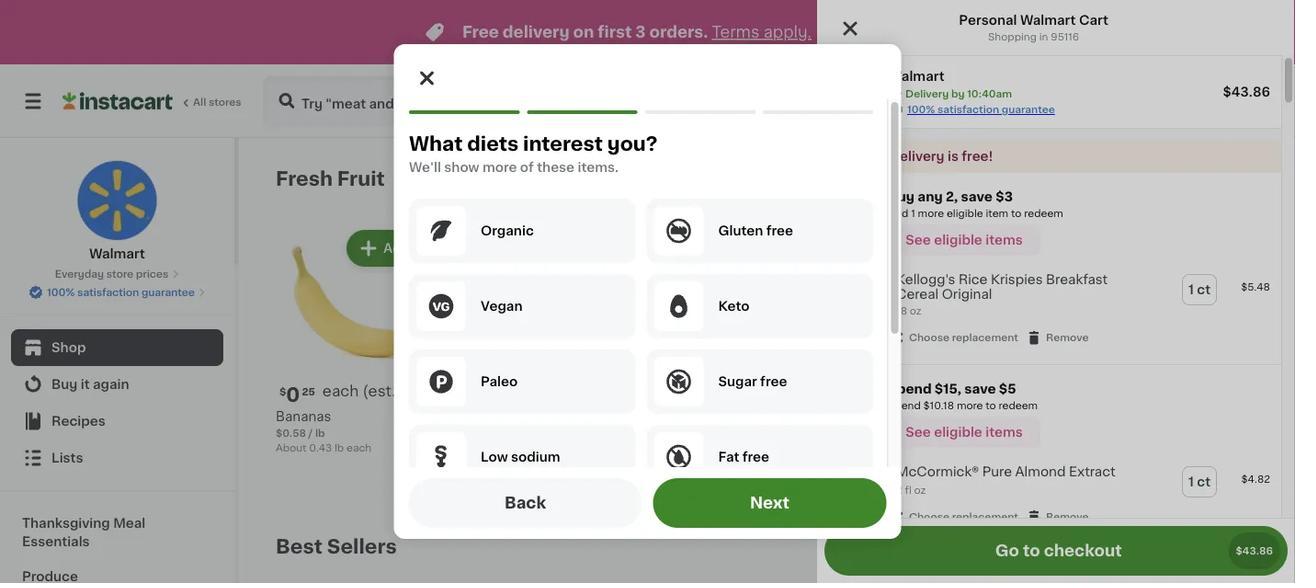 Task type: locate. For each thing, give the bounding box(es) containing it.
redeem right item
[[1025, 208, 1064, 218]]

0 vertical spatial /
[[309, 427, 313, 438]]

stock down about 2.48 lb / package
[[1158, 479, 1187, 489]]

0 horizontal spatial guarantee
[[142, 287, 195, 297]]

halos
[[604, 410, 641, 422]]

product group containing halos california clementines
[[604, 226, 753, 480]]

1 ct
[[1189, 283, 1211, 296], [1189, 476, 1211, 488]]

2 vertical spatial to
[[1023, 543, 1041, 559]]

1 vertical spatial more
[[918, 208, 945, 218]]

these
[[537, 161, 574, 174]]

0 horizontal spatial 100%
[[47, 287, 75, 297]]

each right "0.43"
[[347, 442, 372, 452]]

2 add button from the left
[[841, 232, 912, 265]]

1 down hass
[[440, 427, 444, 438]]

choose down "cereal"
[[909, 333, 950, 343]]

$ up the $10.18
[[936, 386, 942, 396]]

all inside view all (40+) "popup button"
[[1068, 172, 1083, 185]]

3 product group from the left
[[604, 226, 753, 480]]

add down your first delivery is free!
[[888, 208, 909, 218]]

stock down the hass large avocado 1 ct
[[502, 446, 531, 456]]

0 horizontal spatial more
[[482, 161, 517, 174]]

lists link
[[11, 440, 223, 476]]

promotion-wrapper element containing buy any 2, save $3
[[818, 173, 1282, 365]]

1 add button from the left
[[349, 232, 420, 265]]

2 replacement from the top
[[952, 512, 1019, 522]]

choose down the fl
[[909, 512, 950, 522]]

0 vertical spatial see
[[906, 234, 931, 246]]

eligible down 2,
[[947, 208, 984, 218]]

free up 8
[[742, 451, 769, 463]]

1 vertical spatial choose replacement button
[[889, 509, 1019, 525]]

lb down 'clementines' at the bottom of the page
[[613, 446, 623, 456]]

ct down the package
[[1198, 476, 1211, 488]]

oz
[[910, 306, 922, 316], [945, 427, 958, 438], [777, 464, 789, 474], [915, 485, 926, 495]]

$ inside $ 6 pom wonderful ready-to-eat pomegranate arils 8 oz
[[772, 386, 778, 396]]

free for gluten free
[[766, 224, 793, 237]]

free up pom
[[760, 375, 787, 388]]

many
[[458, 446, 487, 456], [622, 464, 651, 474], [1114, 479, 1143, 489]]

None search field
[[263, 75, 572, 127]]

add
[[888, 208, 909, 218], [384, 242, 410, 255], [876, 242, 902, 255], [1040, 242, 1066, 255]]

walmart up 95116 on the top of the page
[[1021, 14, 1076, 27]]

1 0 from the left
[[286, 385, 300, 404]]

$ inside the $ 0 74
[[444, 386, 450, 396]]

delivery left on
[[503, 24, 570, 40]]

0 left 74
[[450, 385, 464, 404]]

2 remove button from the top
[[1026, 509, 1089, 525]]

mccormick® pure almond extract image
[[829, 463, 867, 501]]

ct for kellogg's rice krispies breakfast cereal original
[[1198, 283, 1211, 296]]

to up container
[[986, 401, 997, 411]]

1 vertical spatial all
[[1068, 540, 1083, 553]]

1 vertical spatial 1 ct button
[[1184, 467, 1217, 497]]

1 vertical spatial remove button
[[1026, 509, 1089, 525]]

1 ct down the package
[[1189, 476, 1211, 488]]

1 replacement from the top
[[952, 333, 1019, 343]]

choose replacement down original at the right of the page
[[909, 333, 1019, 343]]

add button
[[349, 232, 420, 265], [841, 232, 912, 265], [1005, 232, 1076, 265]]

1 1 ct button from the top
[[1184, 275, 1217, 304]]

product group for spend $15, save $5
[[818, 452, 1282, 536]]

2 see eligible items button from the top
[[888, 417, 1041, 448]]

ct down hass
[[447, 427, 457, 438]]

2 all from the top
[[1068, 540, 1083, 553]]

service type group
[[596, 83, 793, 120]]

more down diets
[[482, 161, 517, 174]]

delivery
[[906, 89, 949, 99], [1017, 94, 1076, 108], [612, 95, 668, 108]]

satisfaction
[[938, 104, 1000, 114], [77, 287, 139, 297]]

halos california clementines 3 lb
[[604, 410, 706, 456]]

2 vertical spatial ct
[[1198, 476, 1211, 488]]

0 vertical spatial buy
[[888, 190, 915, 203]]

2 product group from the top
[[818, 452, 1282, 536]]

oz inside $ 6 pom wonderful ready-to-eat pomegranate arils 8 oz
[[777, 464, 789, 474]]

1 horizontal spatial 100%
[[908, 104, 936, 114]]

2 0 from the left
[[450, 385, 464, 404]]

1 vertical spatial many in stock
[[622, 464, 695, 474]]

2 see from the top
[[906, 426, 931, 439]]

choose replacement button down original at the right of the page
[[889, 329, 1019, 346]]

view inside "popup button"
[[1033, 172, 1065, 185]]

each
[[323, 384, 359, 398], [347, 442, 372, 452]]

it
[[81, 378, 90, 391]]

to inside spend $15, save $5 spend $10.18 more to redeem
[[986, 401, 997, 411]]

remove
[[1046, 333, 1089, 343], [1046, 512, 1089, 522]]

1 ct button for breakfast
[[1184, 275, 1217, 304]]

sellers
[[327, 537, 397, 556]]

4 product group from the left
[[768, 226, 917, 493]]

4 $ from the left
[[936, 386, 942, 396]]

walmart logo image
[[77, 160, 158, 241]]

ct inside the hass large avocado 1 ct
[[447, 427, 457, 438]]

1 vertical spatial to
[[986, 401, 997, 411]]

first right your
[[862, 150, 888, 163]]

view
[[1033, 172, 1065, 185], [1033, 540, 1065, 553]]

remove up view all (30+)
[[1046, 512, 1089, 522]]

2 horizontal spatial many in stock
[[1114, 479, 1187, 489]]

thanksgiving meal essentials link
[[11, 506, 223, 559]]

add button for bananas
[[349, 232, 420, 265]]

remove for extract
[[1046, 512, 1089, 522]]

100% satisfaction guarantee button
[[29, 281, 206, 300]]

view for best sellers
[[1033, 540, 1065, 553]]

see eligible items button down spend $15, save $5 spend $10.18 more to redeem
[[888, 417, 1041, 448]]

stock for avocado
[[502, 446, 531, 456]]

hass large avocado 1 ct
[[440, 410, 572, 438]]

save left $5
[[965, 383, 996, 396]]

1 $ from the left
[[280, 386, 286, 396]]

shopping
[[989, 32, 1037, 42]]

1 horizontal spatial many in stock
[[622, 464, 695, 474]]

2 horizontal spatial more
[[957, 401, 983, 411]]

1 promotion-wrapper element from the top
[[818, 173, 1282, 365]]

many for halos
[[622, 464, 651, 474]]

10:40am up (40+)
[[1101, 94, 1162, 108]]

1 vertical spatial /
[[1166, 461, 1171, 471]]

many for hass
[[458, 446, 487, 456]]

3
[[636, 24, 646, 40], [604, 446, 611, 456]]

1 vertical spatial free
[[760, 375, 787, 388]]

many in stock down the hass large avocado 1 ct
[[458, 446, 531, 456]]

low sodium
[[480, 451, 560, 463]]

74
[[466, 386, 479, 396]]

1 vertical spatial each
[[347, 442, 372, 452]]

spend left the $10.18
[[888, 401, 921, 411]]

redeem down $5
[[999, 401, 1038, 411]]

100% satisfaction guarantee down store
[[47, 287, 195, 297]]

remove button down the breakfast
[[1026, 329, 1089, 346]]

in down the hass large avocado 1 ct
[[490, 446, 499, 456]]

1 1 ct from the top
[[1189, 283, 1211, 296]]

0 vertical spatial about
[[276, 442, 307, 452]]

thanksgiving
[[22, 517, 110, 530]]

oz right 8
[[777, 464, 789, 474]]

see eligible items down buy any 2, save $3 add 1 more eligible item to redeem
[[906, 234, 1023, 246]]

0 vertical spatial choose replacement
[[909, 333, 1019, 343]]

1 items from the top
[[986, 234, 1023, 246]]

see for spend
[[906, 426, 931, 439]]

buy inside buy any 2, save $3 add 1 more eligible item to redeem
[[888, 190, 915, 203]]

2 horizontal spatial walmart
[[1021, 14, 1076, 27]]

3 left orders.
[[636, 24, 646, 40]]

2.48
[[1129, 461, 1152, 471]]

choose replacement
[[909, 333, 1019, 343], [909, 512, 1019, 522]]

3 $ from the left
[[444, 386, 450, 396]]

0 horizontal spatial add button
[[349, 232, 420, 265]]

$10.18
[[924, 401, 955, 411]]

/ up "0.43"
[[309, 427, 313, 438]]

promotion-wrapper element
[[818, 173, 1282, 365], [818, 365, 1282, 545]]

items down strawberries
[[986, 426, 1023, 439]]

$ left 25
[[280, 386, 286, 396]]

0 vertical spatial walmart
[[1021, 14, 1076, 27]]

0 vertical spatial save
[[962, 190, 993, 203]]

items
[[986, 234, 1023, 246], [986, 426, 1023, 439]]

1 inside the hass large avocado 1 ct
[[440, 427, 444, 438]]

see up kellogg's
[[906, 234, 931, 246]]

everyday store prices link
[[55, 267, 180, 281]]

see eligible items
[[906, 234, 1023, 246], [906, 426, 1023, 439]]

1 vertical spatial save
[[965, 383, 996, 396]]

1 vertical spatial buy
[[51, 378, 78, 391]]

items for krispies
[[986, 234, 1023, 246]]

remove button
[[1026, 329, 1089, 346], [1026, 509, 1089, 525]]

$ inside $ 2 72
[[936, 386, 942, 396]]

2 $ from the left
[[772, 386, 778, 396]]

delivery by 10:40am
[[906, 89, 1013, 99], [1017, 94, 1162, 108]]

about down the $0.58
[[276, 442, 307, 452]]

your
[[829, 150, 858, 163]]

back button
[[409, 478, 642, 528]]

1 vertical spatial walmart
[[889, 70, 945, 83]]

eligible for 2,
[[934, 234, 983, 246]]

1 choose replacement from the top
[[909, 333, 1019, 343]]

oz right "18"
[[910, 306, 922, 316]]

10:40am up 100% satisfaction guarantee link
[[968, 89, 1013, 99]]

more inside spend $15, save $5 spend $10.18 more to redeem
[[957, 401, 983, 411]]

1 vertical spatial delivery
[[892, 150, 945, 163]]

product group for buy any 2, save $3
[[818, 259, 1282, 357]]

see eligible items down strawberries
[[906, 426, 1023, 439]]

delivery down 95116 on the top of the page
[[1017, 94, 1076, 108]]

0 vertical spatial replacement
[[952, 333, 1019, 343]]

1 see from the top
[[906, 234, 931, 246]]

prices
[[136, 269, 169, 279]]

replacement
[[952, 333, 1019, 343], [952, 512, 1019, 522]]

delivery
[[503, 24, 570, 40], [892, 150, 945, 163]]

free
[[766, 224, 793, 237], [760, 375, 787, 388], [742, 451, 769, 463]]

0 vertical spatial stock
[[502, 446, 531, 456]]

0 horizontal spatial satisfaction
[[77, 287, 139, 297]]

0 vertical spatial more
[[482, 161, 517, 174]]

1 vertical spatial eligible
[[934, 234, 983, 246]]

1 vertical spatial stock
[[666, 464, 695, 474]]

97
[[630, 386, 643, 396]]

1 vertical spatial see eligible items
[[906, 426, 1023, 439]]

thanksgiving meal essentials
[[22, 517, 146, 548]]

1 all from the top
[[1068, 172, 1083, 185]]

any
[[918, 190, 943, 203]]

in
[[1040, 32, 1049, 42], [490, 446, 499, 456], [654, 464, 663, 474], [1146, 479, 1155, 489]]

choose replacement button for fl
[[889, 509, 1019, 525]]

on
[[573, 24, 594, 40]]

saint
[[914, 94, 951, 108]]

to right item
[[1012, 208, 1022, 218]]

product group containing mccormick® pure almond extract
[[818, 452, 1282, 536]]

view all (40+)
[[1033, 172, 1122, 185]]

remove button for extract
[[1026, 509, 1089, 525]]

100% down everyday
[[47, 287, 75, 297]]

each inside bananas $0.58 / lb about 0.43 lb each
[[347, 442, 372, 452]]

1 ct left $5.48
[[1189, 283, 1211, 296]]

see left 16
[[906, 426, 931, 439]]

3 down halos
[[604, 446, 611, 456]]

choose replacement for kellogg's
[[909, 333, 1019, 343]]

oz right the fl
[[915, 485, 926, 495]]

1 vertical spatial guarantee
[[142, 287, 195, 297]]

save right 2,
[[962, 190, 993, 203]]

eligible inside buy any 2, save $3 add 1 more eligible item to redeem
[[947, 208, 984, 218]]

guarantee inside button
[[142, 287, 195, 297]]

remove for breakfast
[[1046, 333, 1089, 343]]

almond
[[1016, 465, 1066, 478]]

replacement for rice
[[952, 333, 1019, 343]]

$ for 25
[[280, 386, 286, 396]]

choose replacement down mccormick®
[[909, 512, 1019, 522]]

see eligible items button for kellogg's
[[888, 224, 1041, 256]]

product group
[[818, 259, 1282, 357], [818, 452, 1282, 536]]

0 vertical spatial remove
[[1046, 333, 1089, 343]]

0 vertical spatial redeem
[[1025, 208, 1064, 218]]

walmart image
[[829, 67, 875, 113]]

0 vertical spatial choose replacement button
[[889, 329, 1019, 346]]

0 horizontal spatial delivery
[[503, 24, 570, 40]]

1 horizontal spatial to
[[1012, 208, 1022, 218]]

10:40am
[[968, 89, 1013, 99], [1101, 94, 1162, 108]]

lb
[[315, 427, 325, 438], [335, 442, 344, 452], [613, 446, 623, 456], [1154, 461, 1164, 471]]

2 vertical spatial more
[[957, 401, 983, 411]]

$4.82
[[1242, 474, 1271, 484]]

0 vertical spatial many
[[458, 446, 487, 456]]

oz right 16
[[945, 427, 958, 438]]

choose replacement button down mccormick®
[[889, 509, 1019, 525]]

$ inside $ 0 25
[[280, 386, 286, 396]]

mccormick® pure almond extract button
[[897, 465, 1116, 479]]

2 left the fl
[[897, 485, 903, 495]]

see eligible items button for mccormick®
[[888, 417, 1041, 448]]

see eligible items button down buy any 2, save $3 add 1 more eligible item to redeem
[[888, 224, 1041, 256]]

2 choose replacement button from the top
[[889, 509, 1019, 525]]

1 ct button
[[1184, 275, 1217, 304], [1184, 467, 1217, 497]]

product group containing kellogg's rice krispies breakfast cereal original
[[818, 259, 1282, 357]]

0 vertical spatial 1 ct button
[[1184, 275, 1217, 304]]

view for fresh fruit
[[1033, 172, 1065, 185]]

back
[[505, 495, 546, 511]]

diets
[[467, 134, 518, 153]]

2 1 ct from the top
[[1189, 476, 1211, 488]]

items down item
[[986, 234, 1023, 246]]

add button up krispies
[[1005, 232, 1076, 265]]

add for add button corresponding to strawberries
[[1040, 242, 1066, 255]]

2 see eligible items from the top
[[906, 426, 1023, 439]]

0 horizontal spatial 0
[[286, 385, 300, 404]]

view right 'go'
[[1033, 540, 1065, 553]]

$0.58
[[276, 427, 306, 438]]

1 vertical spatial $43.86
[[1236, 546, 1274, 556]]

view inside 'popup button'
[[1033, 540, 1065, 553]]

redeem inside spend $15, save $5 spend $10.18 more to redeem
[[999, 401, 1038, 411]]

0 vertical spatial first
[[598, 24, 632, 40]]

product group
[[276, 226, 425, 455], [440, 226, 589, 462], [604, 226, 753, 480], [768, 226, 917, 493], [932, 226, 1081, 440]]

2 1 ct button from the top
[[1184, 467, 1217, 497]]

0 vertical spatial see eligible items
[[906, 234, 1023, 246]]

organic
[[480, 224, 534, 237]]

about left 2.48
[[1096, 461, 1127, 471]]

1 vertical spatial spend
[[888, 401, 921, 411]]

strawberries
[[932, 410, 1013, 422]]

eligible down buy any 2, save $3 add 1 more eligible item to redeem
[[934, 234, 983, 246]]

1 choose from the top
[[909, 333, 950, 343]]

walmart up saint
[[889, 70, 945, 83]]

add button up the kellogg's rice krispies breakfast cereal original image
[[841, 232, 912, 265]]

many in stock down about 2.48 lb / package
[[1114, 479, 1187, 489]]

many in stock down halos california clementines 3 lb
[[622, 464, 695, 474]]

0 vertical spatial many in stock
[[458, 446, 531, 456]]

save inside spend $15, save $5 spend $10.18 more to redeem
[[965, 383, 996, 396]]

in left 95116 on the top of the page
[[1040, 32, 1049, 42]]

add up the breakfast
[[1040, 242, 1066, 255]]

free right gluten
[[766, 224, 793, 237]]

0 horizontal spatial many
[[458, 446, 487, 456]]

2 view from the top
[[1033, 540, 1065, 553]]

redeem inside buy any 2, save $3 add 1 more eligible item to redeem
[[1025, 208, 1064, 218]]

replacement up 'go'
[[952, 512, 1019, 522]]

0 vertical spatial to
[[1012, 208, 1022, 218]]

low
[[480, 451, 508, 463]]

stock down halos california clementines 3 lb
[[666, 464, 695, 474]]

1 vertical spatial many
[[622, 464, 651, 474]]

0 vertical spatial 2
[[942, 385, 955, 404]]

2 left the 72
[[942, 385, 955, 404]]

by right saint
[[952, 89, 965, 99]]

2 choose replacement from the top
[[909, 512, 1019, 522]]

2 vertical spatial free
[[742, 451, 769, 463]]

fat free
[[718, 451, 769, 463]]

0 horizontal spatial to
[[986, 401, 997, 411]]

add for add button for bananas
[[384, 242, 410, 255]]

0 vertical spatial product group
[[818, 259, 1282, 357]]

free for fat free
[[742, 451, 769, 463]]

72
[[957, 386, 969, 396]]

vegan
[[480, 300, 522, 313]]

more inside what diets interest you? we'll show more of these items.
[[482, 161, 517, 174]]

100% satisfaction guarantee
[[908, 104, 1055, 114], [47, 287, 195, 297]]

0 horizontal spatial first
[[598, 24, 632, 40]]

1 product group from the top
[[818, 259, 1282, 357]]

next button
[[653, 478, 887, 528]]

large
[[476, 410, 512, 422]]

to right 'go'
[[1023, 543, 1041, 559]]

all inside view all (30+) 'popup button'
[[1068, 540, 1083, 553]]

2 vertical spatial walmart
[[89, 247, 145, 260]]

2 choose from the top
[[909, 512, 950, 522]]

eligible down strawberries
[[934, 426, 983, 439]]

100% up your first delivery is free!
[[908, 104, 936, 114]]

many in stock for clementines
[[622, 464, 695, 474]]

eligible for save
[[934, 426, 983, 439]]

about inside bananas $0.58 / lb about 0.43 lb each
[[276, 442, 307, 452]]

1 vertical spatial redeem
[[999, 401, 1038, 411]]

remove down the breakfast
[[1046, 333, 1089, 343]]

2 remove from the top
[[1046, 512, 1089, 522]]

in down halos california clementines 3 lb
[[654, 464, 663, 474]]

free
[[463, 24, 499, 40]]

1 horizontal spatial about
[[1096, 461, 1127, 471]]

cereal
[[897, 288, 939, 301]]

1 choose replacement button from the top
[[889, 329, 1019, 346]]

eligible
[[947, 208, 984, 218], [934, 234, 983, 246], [934, 426, 983, 439]]

100% satisfaction guarantee up free!
[[908, 104, 1055, 114]]

1 horizontal spatial add button
[[841, 232, 912, 265]]

$ for pom
[[772, 386, 778, 396]]

1 horizontal spatial first
[[862, 150, 888, 163]]

2 promotion-wrapper element from the top
[[818, 365, 1282, 545]]

0 vertical spatial 3
[[636, 24, 646, 40]]

1 view from the top
[[1033, 172, 1065, 185]]

guarantee down prices
[[142, 287, 195, 297]]

each (est.)
[[323, 384, 402, 398]]

view left (40+)
[[1033, 172, 1065, 185]]

buy for buy any 2, save $3 add 1 more eligible item to redeem
[[888, 190, 915, 203]]

first
[[598, 24, 632, 40], [862, 150, 888, 163]]

0 vertical spatial view
[[1033, 172, 1065, 185]]

checkout
[[1044, 543, 1123, 559]]

5 product group from the left
[[932, 226, 1081, 440]]

first right on
[[598, 24, 632, 40]]

1 remove from the top
[[1046, 333, 1089, 343]]

0 horizontal spatial delivery
[[612, 95, 668, 108]]

1 remove button from the top
[[1026, 329, 1089, 346]]

add button for strawberries
[[1005, 232, 1076, 265]]

1 product group from the left
[[276, 226, 425, 455]]

0 vertical spatial remove button
[[1026, 329, 1089, 346]]

product group containing 2
[[932, 226, 1081, 440]]

sugar
[[718, 375, 757, 388]]

$5.48
[[1242, 282, 1271, 292]]

fl
[[905, 485, 912, 495]]

(30+)
[[1086, 540, 1122, 553]]

2 horizontal spatial many
[[1114, 479, 1143, 489]]

east
[[880, 94, 911, 108]]

1 ct button left $5.48
[[1184, 275, 1217, 304]]

$43.86
[[1223, 86, 1271, 98], [1236, 546, 1274, 556]]

/ left the package
[[1166, 461, 1171, 471]]

3 add button from the left
[[1005, 232, 1076, 265]]

1 horizontal spatial satisfaction
[[938, 104, 1000, 114]]

1 horizontal spatial walmart
[[889, 70, 945, 83]]

1 ct for breakfast
[[1189, 283, 1211, 296]]

all left (40+)
[[1068, 172, 1083, 185]]

delivery by 10:40am up 100% satisfaction guarantee link
[[906, 89, 1013, 99]]

satisfaction inside button
[[77, 287, 139, 297]]

kellogg's rice krispies breakfast cereal original button
[[897, 272, 1140, 302]]

spend up the $10.18
[[888, 383, 932, 396]]

guarantee right james
[[1002, 104, 1055, 114]]

buy left any
[[888, 190, 915, 203]]

more down any
[[918, 208, 945, 218]]

choose for original
[[909, 333, 950, 343]]

many down 'clementines' at the bottom of the page
[[622, 464, 651, 474]]

$ up pom
[[772, 386, 778, 396]]

delivery inside limited time offer region
[[503, 24, 570, 40]]

1 vertical spatial see eligible items button
[[888, 417, 1041, 448]]

essentials
[[22, 535, 90, 548]]

1 see eligible items button from the top
[[888, 224, 1041, 256]]

1 vertical spatial 1 ct
[[1189, 476, 1211, 488]]

1 horizontal spatial buy
[[888, 190, 915, 203]]

oz inside kellogg's rice krispies breakfast cereal original 18 oz
[[910, 306, 922, 316]]

2 items from the top
[[986, 426, 1023, 439]]

0 vertical spatial eligible
[[947, 208, 984, 218]]

choose for fl
[[909, 512, 950, 522]]

add up kellogg's
[[876, 242, 902, 255]]

0 horizontal spatial stock
[[502, 446, 531, 456]]

1 vertical spatial 100% satisfaction guarantee
[[47, 287, 195, 297]]

terms apply. link
[[712, 24, 812, 40]]

more for diets
[[482, 161, 517, 174]]

2 vertical spatial stock
[[1158, 479, 1187, 489]]

1 see eligible items from the top
[[906, 234, 1023, 246]]

1 vertical spatial 3
[[604, 446, 611, 456]]

replacement down kellogg's rice krispies breakfast cereal original 18 oz
[[952, 333, 1019, 343]]

more down the 72
[[957, 401, 983, 411]]

0 horizontal spatial many in stock
[[458, 446, 531, 456]]

$ left 74
[[444, 386, 450, 396]]

0 horizontal spatial 10:40am
[[968, 89, 1013, 99]]

1 vertical spatial choose replacement
[[909, 512, 1019, 522]]

best sellers
[[276, 537, 397, 556]]



Task type: describe. For each thing, give the bounding box(es) containing it.
ready-
[[768, 428, 815, 441]]

show
[[444, 161, 479, 174]]

2 horizontal spatial delivery
[[1017, 94, 1076, 108]]

first inside limited time offer region
[[598, 24, 632, 40]]

replacement for pure
[[952, 512, 1019, 522]]

remove button for breakfast
[[1026, 329, 1089, 346]]

what diets interest you? we'll show more of these items.
[[409, 134, 657, 174]]

25
[[302, 386, 315, 396]]

arils
[[858, 446, 886, 459]]

0 vertical spatial guarantee
[[1002, 104, 1055, 114]]

1 horizontal spatial delivery
[[892, 150, 945, 163]]

pom
[[768, 410, 800, 422]]

2,
[[946, 190, 959, 203]]

lists
[[51, 452, 83, 464]]

everyday store prices
[[55, 269, 169, 279]]

kellogg's rice krispies breakfast cereal original image
[[829, 270, 867, 309]]

see for buy
[[906, 234, 931, 246]]

to inside buy any 2, save $3 add 1 more eligible item to redeem
[[1012, 208, 1022, 218]]

see eligible items for kellogg's
[[906, 234, 1023, 246]]

1 down the package
[[1189, 476, 1194, 488]]

terms
[[712, 24, 760, 40]]

$5
[[999, 383, 1017, 396]]

sponsored badge image
[[768, 478, 823, 489]]

clementines
[[604, 428, 686, 441]]

more inside buy any 2, save $3 add 1 more eligible item to redeem
[[918, 208, 945, 218]]

next
[[750, 495, 790, 511]]

8
[[768, 464, 775, 474]]

1 horizontal spatial by
[[1079, 94, 1098, 108]]

street
[[1005, 94, 1049, 108]]

walmart link
[[77, 160, 158, 263]]

all stores
[[193, 97, 242, 107]]

0 vertical spatial 100% satisfaction guarantee
[[908, 104, 1055, 114]]

$ 0 74
[[444, 385, 479, 404]]

interest
[[523, 134, 603, 153]]

lb inside halos california clementines 3 lb
[[613, 446, 623, 456]]

2 horizontal spatial stock
[[1158, 479, 1187, 489]]

instacart logo image
[[63, 90, 173, 112]]

promotion-wrapper element containing spend $15, save $5
[[818, 365, 1282, 545]]

fresh fruit
[[276, 169, 385, 188]]

items.
[[577, 161, 618, 174]]

0 horizontal spatial walmart
[[89, 247, 145, 260]]

2 product group from the left
[[440, 226, 589, 462]]

6
[[778, 385, 792, 404]]

0 horizontal spatial by
[[952, 89, 965, 99]]

100% satisfaction guarantee inside the 100% satisfaction guarantee button
[[47, 287, 195, 297]]

fresh
[[276, 169, 333, 188]]

1 ct button for extract
[[1184, 467, 1217, 497]]

original
[[942, 288, 993, 301]]

again
[[93, 378, 129, 391]]

1 ct for extract
[[1189, 476, 1211, 488]]

2 vertical spatial many in stock
[[1114, 479, 1187, 489]]

recipes link
[[11, 403, 223, 440]]

2 horizontal spatial to
[[1023, 543, 1041, 559]]

1 inside buy any 2, save $3 add 1 more eligible item to redeem
[[912, 208, 916, 218]]

1 horizontal spatial delivery by 10:40am
[[1017, 94, 1162, 108]]

1237
[[845, 94, 876, 108]]

item carousel region
[[276, 160, 1245, 513]]

$ 2 72
[[936, 385, 969, 404]]

mccormick®
[[897, 465, 980, 478]]

3 inside limited time offer region
[[636, 24, 646, 40]]

about 2.48 lb / package
[[1096, 461, 1217, 471]]

krispies
[[991, 273, 1043, 286]]

personal
[[959, 14, 1018, 27]]

cart
[[1080, 14, 1109, 27]]

0 vertical spatial 100%
[[908, 104, 936, 114]]

limited time offer region
[[0, 0, 1241, 64]]

paleo
[[480, 375, 518, 388]]

1237 east saint james street button
[[815, 75, 1049, 127]]

1237 east saint james street
[[845, 94, 1049, 108]]

buy any 2, save $3 add 1 more eligible item to redeem
[[888, 190, 1064, 218]]

choose replacement for mccormick®
[[909, 512, 1019, 522]]

$ for 72
[[936, 386, 942, 396]]

sugar free
[[718, 375, 787, 388]]

store
[[106, 269, 134, 279]]

1 spend from the top
[[888, 383, 932, 396]]

1 vertical spatial about
[[1096, 461, 1127, 471]]

fruit
[[337, 169, 385, 188]]

spend $15, save $5 spend $10.18 more to redeem
[[888, 383, 1038, 411]]

11 button
[[1184, 79, 1260, 123]]

free for sugar free
[[760, 375, 787, 388]]

all
[[193, 97, 206, 107]]

best
[[276, 537, 323, 556]]

(40+)
[[1086, 172, 1122, 185]]

oz inside strawberries 16 oz container
[[945, 427, 958, 438]]

1 vertical spatial first
[[862, 150, 888, 163]]

0 for $ 0 25
[[286, 385, 300, 404]]

product group containing 6
[[768, 226, 917, 493]]

2 vertical spatial many
[[1114, 479, 1143, 489]]

sodium
[[511, 451, 560, 463]]

many in stock for avocado
[[458, 446, 531, 456]]

james
[[954, 94, 1002, 108]]

buy for buy it again
[[51, 378, 78, 391]]

3 inside halos california clementines 3 lb
[[604, 446, 611, 456]]

go to checkout
[[996, 543, 1123, 559]]

$ for 74
[[444, 386, 450, 396]]

item
[[986, 208, 1009, 218]]

apply.
[[764, 24, 812, 40]]

in inside personal walmart cart shopping in 95116
[[1040, 32, 1049, 42]]

100% inside button
[[47, 287, 75, 297]]

lb right "0.43"
[[335, 442, 344, 452]]

add inside buy any 2, save $3 add 1 more eligible item to redeem
[[888, 208, 909, 218]]

2 spend from the top
[[888, 401, 921, 411]]

strawberries 16 oz container
[[932, 410, 1013, 438]]

is
[[948, 150, 959, 163]]

all for best sellers
[[1068, 540, 1083, 553]]

delivery inside button
[[612, 95, 668, 108]]

hass
[[440, 410, 472, 422]]

buy it again link
[[11, 366, 223, 403]]

1 horizontal spatial 10:40am
[[1101, 94, 1162, 108]]

go
[[996, 543, 1020, 559]]

we'll
[[409, 161, 441, 174]]

delivery by 10:40am link
[[987, 90, 1162, 112]]

of
[[520, 161, 534, 174]]

0 vertical spatial satisfaction
[[938, 104, 1000, 114]]

$0.25 each (estimated) element
[[276, 383, 425, 407]]

view all (30+) button
[[1026, 528, 1142, 565]]

avocado
[[515, 410, 572, 422]]

lb right 2.48
[[1154, 461, 1164, 471]]

extract
[[1069, 465, 1116, 478]]

choose replacement button for original
[[889, 329, 1019, 346]]

0 horizontal spatial delivery by 10:40am
[[906, 89, 1013, 99]]

1 horizontal spatial delivery
[[906, 89, 949, 99]]

meal
[[113, 517, 146, 530]]

pomegranate
[[768, 446, 855, 459]]

0 for $ 0 74
[[450, 385, 464, 404]]

kellogg's
[[897, 273, 956, 286]]

gluten
[[718, 224, 763, 237]]

0.43
[[309, 442, 332, 452]]

(est.)
[[363, 384, 402, 398]]

see eligible items for mccormick®
[[906, 426, 1023, 439]]

walmart inside personal walmart cart shopping in 95116
[[1021, 14, 1076, 27]]

package
[[1173, 461, 1217, 471]]

all for fresh fruit
[[1068, 172, 1083, 185]]

0 vertical spatial each
[[323, 384, 359, 398]]

in down about 2.48 lb / package
[[1146, 479, 1155, 489]]

you?
[[607, 134, 657, 153]]

stock for clementines
[[666, 464, 695, 474]]

everyday
[[55, 269, 104, 279]]

eat
[[835, 428, 856, 441]]

/ inside bananas $0.58 / lb about 0.43 lb each
[[309, 427, 313, 438]]

lb up "0.43"
[[315, 427, 325, 438]]

ct for mccormick® pure almond extract
[[1198, 476, 1211, 488]]

1 horizontal spatial /
[[1166, 461, 1171, 471]]

all stores link
[[63, 75, 243, 127]]

bananas
[[276, 410, 331, 422]]

view all (30+)
[[1033, 540, 1122, 553]]

1 left $5.48
[[1189, 283, 1194, 296]]

stores
[[209, 97, 242, 107]]

add for 2nd add button from left
[[876, 242, 902, 255]]

container
[[960, 427, 1012, 438]]

0 vertical spatial $43.86
[[1223, 86, 1271, 98]]

items for almond
[[986, 426, 1023, 439]]

oz inside mccormick® pure almond extract 2 fl oz
[[915, 485, 926, 495]]

add your shopping preferences element
[[394, 44, 902, 583]]

$ 0 25
[[280, 385, 315, 404]]

$15,
[[935, 383, 962, 396]]

more for $15,
[[957, 401, 983, 411]]

save inside buy any 2, save $3 add 1 more eligible item to redeem
[[962, 190, 993, 203]]

2 inside mccormick® pure almond extract 2 fl oz
[[897, 485, 903, 495]]

2 inside product group
[[942, 385, 955, 404]]

11
[[1230, 95, 1241, 108]]



Task type: vqa. For each thing, say whether or not it's contained in the screenshot.
78741 popup button
no



